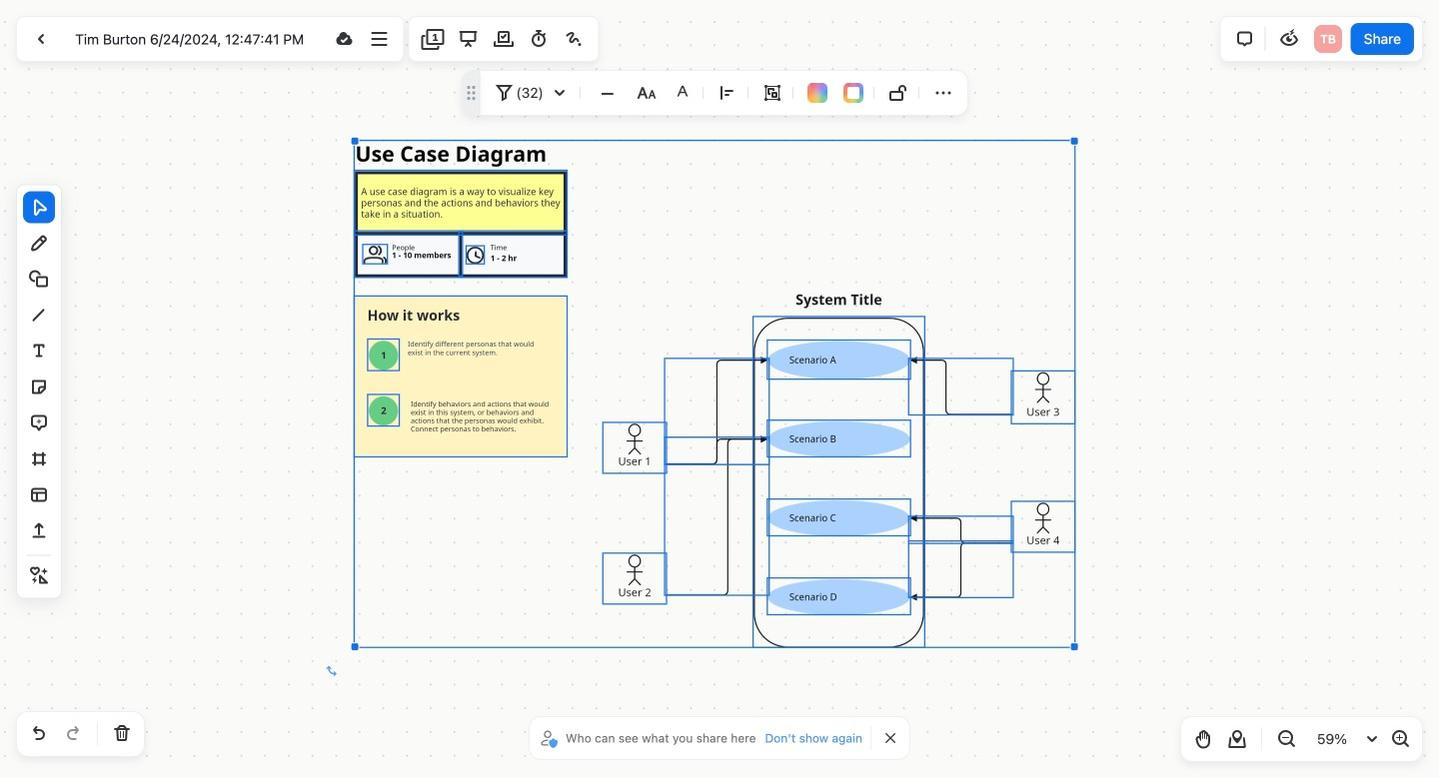 Task type: describe. For each thing, give the bounding box(es) containing it.
vote3634634 image
[[492, 27, 516, 51]]

format styles image
[[635, 81, 659, 105]]

clear page image
[[110, 723, 134, 747]]

Document name text field
[[60, 23, 325, 55]]

more options image
[[367, 27, 391, 51]]

presentation image
[[457, 27, 481, 51]]

undo image
[[27, 723, 51, 747]]

tim burton list item
[[1313, 23, 1345, 55]]

pages image
[[421, 27, 445, 51]]



Task type: locate. For each thing, give the bounding box(es) containing it.
laser image
[[562, 27, 586, 51]]

comment panel image
[[1233, 27, 1257, 51]]

fill menu item
[[808, 83, 828, 103]]

zoom out image
[[1275, 728, 1299, 752]]

list
[[1313, 23, 1345, 55]]

close image
[[886, 734, 896, 744]]

timer image
[[527, 27, 551, 51]]

menu item
[[883, 77, 915, 109]]

zoom in image
[[1389, 728, 1413, 752]]

dashboard image
[[29, 27, 53, 51]]



Task type: vqa. For each thing, say whether or not it's contained in the screenshot.
Close image
yes



